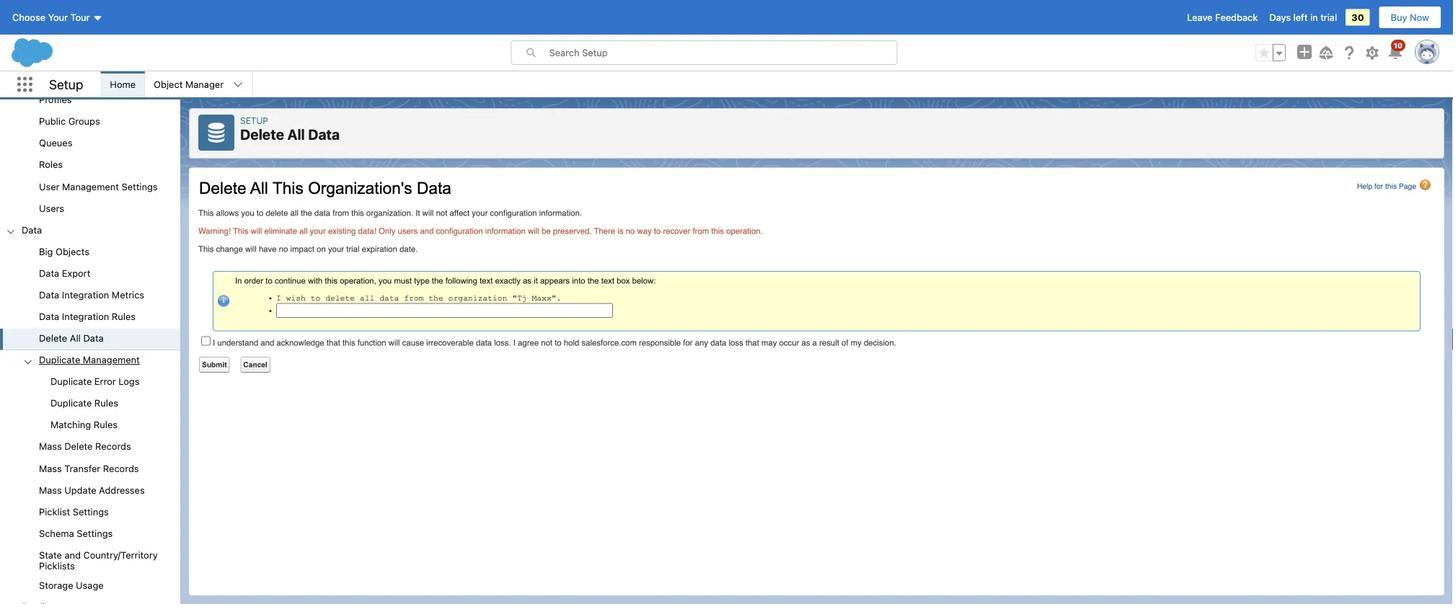 Task type: describe. For each thing, give the bounding box(es) containing it.
state
[[39, 550, 62, 561]]

picklist settings link
[[39, 506, 109, 519]]

duplicate management
[[39, 355, 140, 365]]

addresses
[[99, 485, 145, 496]]

matching rules
[[50, 420, 118, 430]]

delete inside tree item
[[39, 333, 67, 344]]

big objects link
[[39, 246, 89, 259]]

state and country/territory picklists
[[39, 550, 158, 571]]

all inside setup delete all data
[[287, 126, 305, 143]]

data for data integration rules
[[39, 311, 59, 322]]

picklists
[[39, 561, 75, 571]]

mass update addresses
[[39, 485, 145, 496]]

big objects
[[39, 246, 89, 257]]

duplicate for duplicate error logs
[[50, 376, 92, 387]]

Search Setup text field
[[549, 41, 897, 64]]

error
[[94, 376, 116, 387]]

0 vertical spatial settings
[[122, 181, 158, 192]]

feedback
[[1216, 12, 1258, 23]]

delete all data tree item
[[0, 328, 180, 350]]

duplicate for duplicate management
[[39, 355, 80, 365]]

mass transfer records link
[[39, 463, 139, 476]]

records for mass transfer records
[[103, 463, 139, 474]]

duplicate for duplicate rules
[[50, 398, 92, 409]]

choose your tour button
[[12, 6, 104, 29]]

big
[[39, 246, 53, 257]]

user management settings link
[[39, 181, 158, 194]]

data export link
[[39, 268, 90, 281]]

leave feedback link
[[1188, 12, 1258, 23]]

roles
[[39, 159, 63, 170]]

roles link
[[39, 159, 63, 172]]

and
[[65, 550, 81, 561]]

mass delete records
[[39, 441, 131, 452]]

storage usage link
[[39, 580, 104, 593]]

in
[[1311, 12, 1318, 23]]

group containing big objects
[[0, 242, 180, 597]]

records for mass delete records
[[95, 441, 131, 452]]

setup delete all data
[[240, 115, 340, 143]]

data tree item
[[0, 220, 180, 597]]

users
[[39, 203, 64, 213]]

public groups link
[[39, 116, 100, 129]]

duplicate error logs
[[50, 376, 140, 387]]

leave
[[1188, 12, 1213, 23]]

objects
[[56, 246, 89, 257]]

object manager link
[[145, 71, 232, 97]]

delete all data link
[[39, 333, 104, 346]]

delete for all
[[240, 126, 284, 143]]

left
[[1294, 12, 1308, 23]]

mass for mass transfer records
[[39, 463, 62, 474]]

rules for duplicate rules
[[94, 398, 118, 409]]

public
[[39, 116, 66, 127]]

group containing profiles
[[0, 46, 180, 220]]

10 button
[[1387, 40, 1406, 61]]

now
[[1410, 12, 1430, 23]]

days
[[1270, 12, 1291, 23]]

mass for mass update addresses
[[39, 485, 62, 496]]

data for data integration metrics
[[39, 289, 59, 300]]

settings for schema settings
[[77, 528, 113, 539]]

all inside tree item
[[70, 333, 81, 344]]

integration for rules
[[62, 311, 109, 322]]

transfer
[[64, 463, 100, 474]]

data inside setup delete all data
[[308, 126, 340, 143]]

schema settings link
[[39, 528, 113, 541]]

integration for metrics
[[62, 289, 109, 300]]

schema settings
[[39, 528, 113, 539]]

management for user
[[62, 181, 119, 192]]

choose your tour
[[12, 12, 90, 23]]

matching rules link
[[50, 420, 118, 433]]

tour
[[70, 12, 90, 23]]

logs
[[119, 376, 140, 387]]

data integration rules
[[39, 311, 136, 322]]

picklist settings
[[39, 506, 109, 517]]

home
[[110, 79, 136, 90]]

user
[[39, 181, 59, 192]]

days left in trial
[[1270, 12, 1338, 23]]

data integration metrics
[[39, 289, 144, 300]]

your
[[48, 12, 68, 23]]

choose
[[12, 12, 46, 23]]

trial
[[1321, 12, 1338, 23]]

state and country/territory picklists link
[[39, 550, 180, 571]]

mass update addresses link
[[39, 485, 145, 498]]



Task type: locate. For each thing, give the bounding box(es) containing it.
0 vertical spatial management
[[62, 181, 119, 192]]

1 vertical spatial records
[[103, 463, 139, 474]]

data integration rules link
[[39, 311, 136, 324]]

groups
[[68, 116, 100, 127]]

0 horizontal spatial all
[[70, 333, 81, 344]]

2 vertical spatial settings
[[77, 528, 113, 539]]

integration up the data integration rules
[[62, 289, 109, 300]]

settings
[[122, 181, 158, 192], [73, 506, 109, 517], [77, 528, 113, 539]]

rules inside duplicate rules "link"
[[94, 398, 118, 409]]

2 vertical spatial mass
[[39, 485, 62, 496]]

0 horizontal spatial setup
[[49, 77, 83, 92]]

public groups
[[39, 116, 100, 127]]

mass down matching
[[39, 441, 62, 452]]

rules inside data integration rules link
[[112, 311, 136, 322]]

0 vertical spatial delete
[[240, 126, 284, 143]]

0 vertical spatial setup
[[49, 77, 83, 92]]

leave feedback
[[1188, 12, 1258, 23]]

management
[[62, 181, 119, 192], [83, 355, 140, 365]]

2 vertical spatial delete
[[64, 441, 93, 452]]

all
[[287, 126, 305, 143], [70, 333, 81, 344]]

30
[[1352, 12, 1365, 23]]

data link
[[22, 224, 42, 237]]

duplicate
[[39, 355, 80, 365], [50, 376, 92, 387], [50, 398, 92, 409]]

profiles link
[[39, 94, 72, 107]]

2 vertical spatial duplicate
[[50, 398, 92, 409]]

storage
[[39, 580, 73, 591]]

management for duplicate
[[83, 355, 140, 365]]

delete inside setup delete all data
[[240, 126, 284, 143]]

0 vertical spatial rules
[[112, 311, 136, 322]]

1 vertical spatial all
[[70, 333, 81, 344]]

0 vertical spatial integration
[[62, 289, 109, 300]]

1 vertical spatial management
[[83, 355, 140, 365]]

data integration metrics link
[[39, 289, 144, 302]]

profiles
[[39, 94, 72, 105]]

home link
[[101, 71, 144, 97]]

object manager
[[154, 79, 224, 90]]

rules down duplicate rules "link" at the left
[[94, 420, 118, 430]]

1 integration from the top
[[62, 289, 109, 300]]

buy
[[1391, 12, 1408, 23]]

management up error
[[83, 355, 140, 365]]

duplicate inside "link"
[[50, 398, 92, 409]]

user management settings
[[39, 181, 158, 192]]

matching
[[50, 420, 91, 430]]

queues link
[[39, 138, 72, 151]]

records up 'addresses'
[[103, 463, 139, 474]]

delete down setup link
[[240, 126, 284, 143]]

10
[[1394, 41, 1403, 49]]

setup for setup
[[49, 77, 83, 92]]

records
[[95, 441, 131, 452], [103, 463, 139, 474]]

delete
[[240, 126, 284, 143], [39, 333, 67, 344], [64, 441, 93, 452]]

duplicate error logs link
[[50, 376, 140, 389]]

0 vertical spatial mass
[[39, 441, 62, 452]]

2 vertical spatial rules
[[94, 420, 118, 430]]

users link
[[39, 203, 64, 216]]

settings for picklist settings
[[73, 506, 109, 517]]

1 vertical spatial settings
[[73, 506, 109, 517]]

setup
[[49, 77, 83, 92], [240, 115, 268, 126]]

1 horizontal spatial setup
[[240, 115, 268, 126]]

delete all data
[[39, 333, 104, 344]]

data for data link
[[22, 224, 42, 235]]

update
[[64, 485, 96, 496]]

duplicate management link
[[39, 355, 140, 368]]

integration
[[62, 289, 109, 300], [62, 311, 109, 322]]

1 mass from the top
[[39, 441, 62, 452]]

duplicate up matching
[[50, 398, 92, 409]]

2 mass from the top
[[39, 463, 62, 474]]

duplicate rules link
[[50, 398, 118, 411]]

0 vertical spatial duplicate
[[39, 355, 80, 365]]

group
[[1256, 44, 1286, 61], [0, 46, 180, 220], [0, 242, 180, 597], [0, 372, 180, 437]]

picklist
[[39, 506, 70, 517]]

1 vertical spatial rules
[[94, 398, 118, 409]]

1 vertical spatial delete
[[39, 333, 67, 344]]

1 vertical spatial mass
[[39, 463, 62, 474]]

delete for records
[[64, 441, 93, 452]]

duplicate down delete all data link
[[39, 355, 80, 365]]

export
[[62, 268, 90, 279]]

1 vertical spatial setup
[[240, 115, 268, 126]]

queues
[[39, 138, 72, 148]]

management inside tree item
[[83, 355, 140, 365]]

data
[[308, 126, 340, 143], [22, 224, 42, 235], [39, 268, 59, 279], [39, 289, 59, 300], [39, 311, 59, 322], [83, 333, 104, 344]]

duplicate up the duplicate rules
[[50, 376, 92, 387]]

manager
[[185, 79, 224, 90]]

usage
[[76, 580, 104, 591]]

setup for setup delete all data
[[240, 115, 268, 126]]

1 horizontal spatial all
[[287, 126, 305, 143]]

mass transfer records
[[39, 463, 139, 474]]

rules down error
[[94, 398, 118, 409]]

object
[[154, 79, 183, 90]]

setup link
[[240, 115, 268, 126]]

management right 'user'
[[62, 181, 119, 192]]

0 vertical spatial all
[[287, 126, 305, 143]]

rules inside the matching rules link
[[94, 420, 118, 430]]

mass up picklist
[[39, 485, 62, 496]]

2 integration from the top
[[62, 311, 109, 322]]

integration down data integration metrics link
[[62, 311, 109, 322]]

rules down metrics
[[112, 311, 136, 322]]

mass
[[39, 441, 62, 452], [39, 463, 62, 474], [39, 485, 62, 496]]

metrics
[[112, 289, 144, 300]]

buy now
[[1391, 12, 1430, 23]]

3 mass from the top
[[39, 485, 62, 496]]

records up mass transfer records
[[95, 441, 131, 452]]

delete down data integration rules link
[[39, 333, 67, 344]]

duplicate management tree item
[[0, 350, 180, 437]]

data export
[[39, 268, 90, 279]]

rules
[[112, 311, 136, 322], [94, 398, 118, 409], [94, 420, 118, 430]]

mass delete records link
[[39, 441, 131, 454]]

mass left transfer
[[39, 463, 62, 474]]

setup inside setup delete all data
[[240, 115, 268, 126]]

mass for mass delete records
[[39, 441, 62, 452]]

delete down the matching rules link
[[64, 441, 93, 452]]

1 vertical spatial duplicate
[[50, 376, 92, 387]]

rules for matching rules
[[94, 420, 118, 430]]

country/territory
[[83, 550, 158, 561]]

0 vertical spatial records
[[95, 441, 131, 452]]

group containing duplicate error logs
[[0, 372, 180, 437]]

1 vertical spatial integration
[[62, 311, 109, 322]]

buy now button
[[1379, 6, 1442, 29]]

data for data export
[[39, 268, 59, 279]]

duplicate rules
[[50, 398, 118, 409]]

schema
[[39, 528, 74, 539]]

storage usage
[[39, 580, 104, 591]]



Task type: vqa. For each thing, say whether or not it's contained in the screenshot.
bottommost "Users" Link
no



